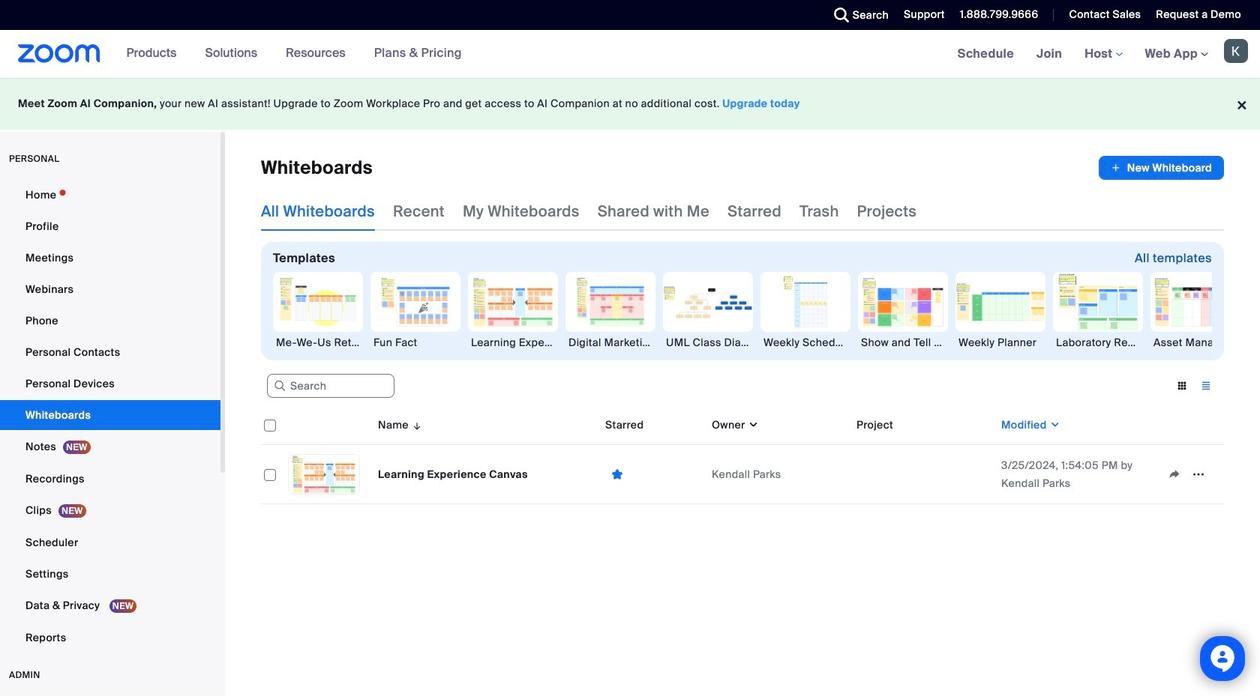 Task type: vqa. For each thing, say whether or not it's contained in the screenshot.
bottommost Learning Experience Canvas element
yes



Task type: locate. For each thing, give the bounding box(es) containing it.
Search text field
[[267, 374, 395, 398]]

1 vertical spatial application
[[261, 406, 1224, 505]]

banner
[[0, 30, 1260, 79]]

tabs of all whiteboard page tab list
[[261, 192, 917, 231]]

learning experience canvas element
[[468, 335, 558, 350], [378, 468, 528, 482]]

uml class diagram element
[[663, 335, 753, 350]]

product information navigation
[[115, 30, 473, 78]]

profile picture image
[[1224, 39, 1248, 63]]

1 vertical spatial learning experience canvas element
[[378, 468, 528, 482]]

footer
[[0, 78, 1260, 130]]

me-we-us retrospective element
[[273, 335, 363, 350]]

down image
[[745, 418, 759, 433]]

cell
[[851, 446, 995, 505]]

application
[[1099, 156, 1224, 180], [261, 406, 1224, 505]]

fun fact element
[[371, 335, 461, 350]]

zoom logo image
[[18, 44, 100, 63]]

list mode, selected image
[[1194, 380, 1218, 393]]

add image
[[1111, 161, 1121, 176]]

laboratory report element
[[1053, 335, 1143, 350]]



Task type: describe. For each thing, give the bounding box(es) containing it.
0 vertical spatial learning experience canvas element
[[468, 335, 558, 350]]

click to unstar the whiteboard learning experience canvas image
[[605, 468, 629, 482]]

weekly planner element
[[956, 335, 1046, 350]]

asset management element
[[1151, 335, 1241, 350]]

thumbnail of learning experience canvas image
[[289, 455, 359, 494]]

grid mode, not selected image
[[1170, 380, 1194, 393]]

weekly schedule element
[[761, 335, 851, 350]]

0 vertical spatial application
[[1099, 156, 1224, 180]]

personal menu menu
[[0, 180, 221, 655]]

digital marketing canvas element
[[566, 335, 656, 350]]

arrow down image
[[409, 416, 423, 434]]

show and tell with a twist element
[[858, 335, 948, 350]]

meetings navigation
[[946, 30, 1260, 79]]



